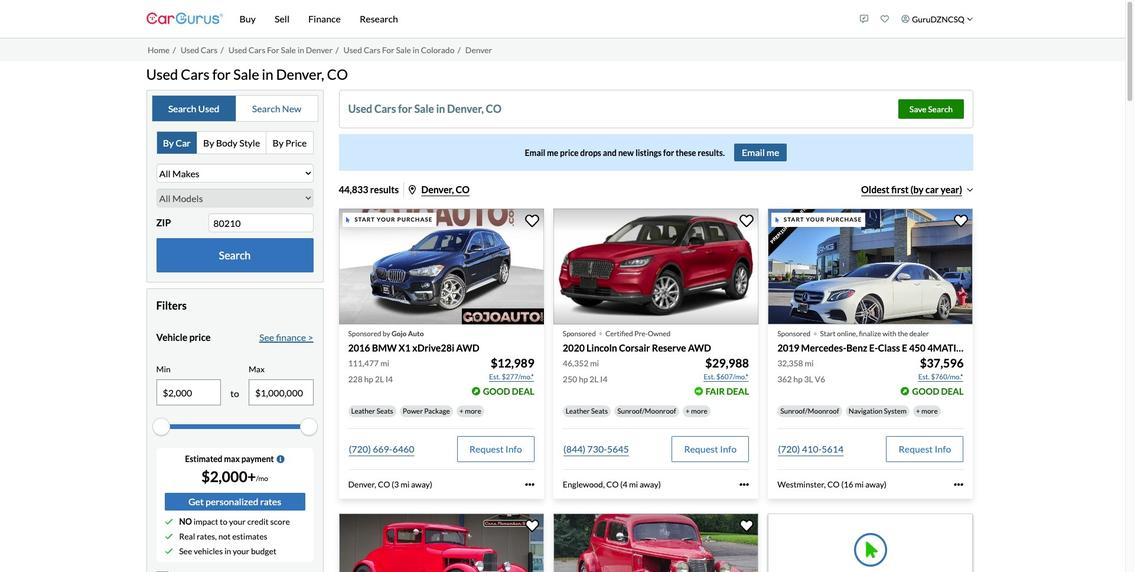 Task type: locate. For each thing, give the bounding box(es) containing it.
deal for $12,989
[[512, 386, 535, 396]]

away) for $29,988
[[640, 479, 661, 489]]

ellipsis h image for $29,988
[[740, 480, 749, 489]]

2 for from the left
[[382, 45, 395, 55]]

2019
[[778, 342, 800, 353]]

2 info from the left
[[720, 443, 737, 454]]

2 (720) from the left
[[778, 443, 801, 454]]

away) right (4
[[640, 479, 661, 489]]

0 horizontal spatial good deal
[[483, 386, 535, 396]]

0 horizontal spatial leather seats
[[351, 406, 393, 415]]

purchase
[[397, 216, 433, 223], [827, 216, 862, 223]]

purchase for gojo auto
[[397, 216, 433, 223]]

good down est. $760/mo.* "button" on the right bottom of page
[[913, 386, 940, 396]]

by left price
[[273, 137, 284, 148]]

request info
[[470, 443, 522, 454], [684, 443, 737, 454], [899, 443, 952, 454]]

1 horizontal spatial by
[[203, 137, 214, 148]]

/ right "colorado"
[[458, 45, 461, 55]]

2 seats from the left
[[591, 406, 608, 415]]

finance button
[[299, 0, 350, 38]]

by for by car
[[163, 137, 174, 148]]

tab list
[[152, 95, 318, 122], [156, 131, 314, 154]]

3 deal from the left
[[942, 386, 964, 396]]

0 horizontal spatial ellipsis h image
[[525, 480, 535, 489]]

3 ellipsis h image from the left
[[955, 480, 964, 489]]

(844) 730-5645
[[564, 443, 629, 454]]

(720) inside button
[[778, 443, 801, 454]]

1 horizontal spatial awd
[[688, 342, 711, 353]]

sponsored for $12,989
[[348, 329, 381, 338]]

leather seats down 228
[[351, 406, 393, 415]]

request info for $37,596
[[899, 443, 952, 454]]

0 horizontal spatial me
[[547, 148, 559, 158]]

3 + from the left
[[916, 406, 921, 415]]

search left new
[[252, 103, 280, 114]]

1 horizontal spatial for
[[398, 102, 412, 115]]

see left the finance
[[259, 332, 274, 343]]

start your purchase for gojo auto
[[355, 216, 433, 223]]

+ more for $37,596
[[916, 406, 938, 415]]

2 + more from the left
[[686, 406, 708, 415]]

1 sponsored from the left
[[348, 329, 381, 338]]

1 deal from the left
[[512, 386, 535, 396]]

0 horizontal spatial more
[[465, 406, 481, 415]]

0 vertical spatial for
[[212, 65, 231, 82]]

request info for $29,988
[[684, 443, 737, 454]]

+ for $29,988
[[686, 406, 690, 415]]

away) for $37,596
[[866, 479, 887, 489]]

1 good deal from the left
[[483, 386, 535, 396]]

0 horizontal spatial away)
[[411, 479, 433, 489]]

2 request info from the left
[[684, 443, 737, 454]]

est. inside $12,989 est. $277/mo.*
[[489, 372, 501, 381]]

0 horizontal spatial request info
[[470, 443, 522, 454]]

1 horizontal spatial denver
[[466, 45, 492, 55]]

map marker alt image
[[409, 185, 416, 195]]

(720) for ·
[[778, 443, 801, 454]]

search up car
[[168, 103, 196, 114]]

in
[[298, 45, 304, 55], [413, 45, 420, 55], [262, 65, 274, 82], [436, 102, 445, 115], [225, 546, 231, 556]]

2 hp from the left
[[579, 374, 588, 384]]

2 horizontal spatial request info button
[[887, 436, 964, 462]]

2 leather seats from the left
[[566, 406, 608, 415]]

0 horizontal spatial email
[[525, 148, 546, 158]]

2 awd from the left
[[688, 342, 711, 353]]

1 horizontal spatial away)
[[640, 479, 661, 489]]

1 mouse pointer image from the left
[[346, 217, 350, 223]]

search inside button
[[929, 104, 953, 114]]

0 vertical spatial see
[[259, 332, 274, 343]]

request info button for $12,989
[[457, 436, 535, 462]]

sponsored inside sponsored by gojo auto 2016 bmw x1 xdrive28i awd
[[348, 329, 381, 338]]

0 horizontal spatial awd
[[456, 342, 480, 353]]

+ more
[[460, 406, 481, 415], [686, 406, 708, 415], [916, 406, 938, 415]]

denver
[[306, 45, 333, 55], [466, 45, 492, 55]]

2 horizontal spatial by
[[273, 137, 284, 148]]

gojo auto image
[[462, 308, 544, 324]]

3 / from the left
[[336, 45, 339, 55]]

1 horizontal spatial good deal
[[913, 386, 964, 396]]

0 horizontal spatial deal
[[512, 386, 535, 396]]

0 horizontal spatial leather
[[351, 406, 375, 415]]

co for denver, co (3 mi away)
[[378, 479, 390, 489]]

1 vertical spatial see
[[179, 546, 192, 556]]

good deal down est. $760/mo.* "button" on the right bottom of page
[[913, 386, 964, 396]]

buy button
[[230, 0, 265, 38]]

1 hp from the left
[[364, 374, 374, 384]]

red 1937 nash lafayette coupe  5-speed manual image
[[554, 514, 759, 572]]

3 + more from the left
[[916, 406, 938, 415]]

est. inside $37,596 est. $760/mo.*
[[919, 372, 930, 381]]

/ down finance dropdown button
[[336, 45, 339, 55]]

by
[[383, 329, 390, 338]]

0 horizontal spatial price
[[189, 332, 211, 343]]

good down "est. $277/mo.*" button
[[483, 386, 510, 396]]

get personalized rates button
[[165, 493, 305, 511]]

price right vehicle
[[189, 332, 211, 343]]

good deal for gojo auto
[[483, 386, 535, 396]]

westminster, co (16 mi away)
[[778, 479, 887, 489]]

results.
[[698, 148, 725, 158]]

mi inside 111,477 mi 228 hp 2l i4
[[381, 358, 389, 368]]

6460
[[393, 443, 415, 454]]

0 horizontal spatial mouse pointer image
[[346, 217, 350, 223]]

mi right '(3'
[[401, 479, 410, 489]]

$37,596
[[920, 356, 964, 370]]

1 + more from the left
[[460, 406, 481, 415]]

2 2l from the left
[[590, 374, 599, 384]]

awd right the xdrive28i
[[456, 342, 480, 353]]

1 horizontal spatial leather
[[566, 406, 590, 415]]

by inside by body style tab
[[203, 137, 214, 148]]

(720) 410-5614 button
[[778, 436, 845, 462]]

0 horizontal spatial hp
[[364, 374, 374, 384]]

2 horizontal spatial est.
[[919, 372, 930, 381]]

3 by from the left
[[273, 137, 284, 148]]

reserve
[[652, 342, 686, 353]]

0 horizontal spatial see
[[179, 546, 192, 556]]

1 horizontal spatial +
[[686, 406, 690, 415]]

request for $12,989
[[470, 443, 504, 454]]

450
[[910, 342, 926, 353]]

2 request info button from the left
[[672, 436, 749, 462]]

/ right home
[[173, 45, 176, 55]]

1 vertical spatial to
[[220, 517, 228, 527]]

by car tab
[[157, 132, 197, 154]]

search inside button
[[219, 249, 251, 262]]

1 horizontal spatial start
[[784, 216, 805, 223]]

2 horizontal spatial awd
[[993, 342, 1016, 353]]

search for search new
[[252, 103, 280, 114]]

hp inside 32,358 mi 362 hp 3l v6
[[794, 374, 803, 384]]

deal for $29,988
[[727, 386, 749, 396]]

info circle image
[[276, 455, 285, 463]]

by left car
[[163, 137, 174, 148]]

owned
[[648, 329, 671, 338]]

1 horizontal spatial sunroof/moonroof
[[781, 406, 840, 415]]

good
[[483, 386, 510, 396], [913, 386, 940, 396]]

search for search
[[219, 249, 251, 262]]

deal down $277/mo.*
[[512, 386, 535, 396]]

2 denver from the left
[[466, 45, 492, 55]]

0 horizontal spatial (720)
[[349, 443, 371, 454]]

mouse pointer image
[[346, 217, 350, 223], [776, 217, 779, 223]]

to left max text field
[[231, 388, 239, 399]]

min
[[156, 364, 171, 374]]

32,358
[[778, 358, 804, 368]]

1 vertical spatial tab list
[[156, 131, 314, 154]]

see finance > link
[[259, 331, 314, 345]]

2 start your purchase from the left
[[784, 216, 862, 223]]

1 request info from the left
[[470, 443, 522, 454]]

more for $29,988
[[691, 406, 708, 415]]

sponsored inside sponsored · certified pre-owned 2020 lincoln corsair reserve awd
[[563, 329, 596, 338]]

0 vertical spatial used cars for sale in denver, co
[[146, 65, 348, 82]]

1 vertical spatial price
[[189, 332, 211, 343]]

1 horizontal spatial (720)
[[778, 443, 801, 454]]

more right 'system'
[[922, 406, 938, 415]]

1 horizontal spatial good
[[913, 386, 940, 396]]

>
[[308, 332, 314, 343]]

0 horizontal spatial request
[[470, 443, 504, 454]]

sunroof/moonroof up 5645
[[618, 406, 677, 415]]

used
[[181, 45, 199, 55], [228, 45, 247, 55], [344, 45, 362, 55], [146, 65, 178, 82], [348, 102, 373, 115], [198, 103, 220, 114]]

gurudzncsq menu item
[[896, 2, 980, 35]]

2 more from the left
[[691, 406, 708, 415]]

1 seats from the left
[[377, 406, 393, 415]]

good deal down "est. $277/mo.*" button
[[483, 386, 535, 396]]

· inside sponsored · certified pre-owned 2020 lincoln corsair reserve awd
[[599, 321, 603, 343]]

2 horizontal spatial request info
[[899, 443, 952, 454]]

good deal for ·
[[913, 386, 964, 396]]

sponsored for $29,988
[[563, 329, 596, 338]]

1 horizontal spatial request info button
[[672, 436, 749, 462]]

est. down $37,596
[[919, 372, 930, 381]]

1 horizontal spatial purchase
[[827, 216, 862, 223]]

2l for ·
[[590, 374, 599, 384]]

sponsored up 2020
[[563, 329, 596, 338]]

2 leather from the left
[[566, 406, 590, 415]]

(720) inside button
[[349, 443, 371, 454]]

2 horizontal spatial info
[[935, 443, 952, 454]]

sponsored inside sponsored · start online, finalize with the dealer 2019 mercedes-benz e-class e 450 4matic sedan awd
[[778, 329, 811, 338]]

leather for by
[[351, 406, 375, 415]]

1 horizontal spatial request info
[[684, 443, 737, 454]]

bmw
[[372, 342, 397, 353]]

more for $37,596
[[922, 406, 938, 415]]

sale
[[281, 45, 296, 55], [396, 45, 411, 55], [233, 65, 259, 82], [414, 102, 434, 115]]

fair deal
[[706, 386, 749, 396]]

1 horizontal spatial est.
[[704, 372, 715, 381]]

0 horizontal spatial sunroof/moonroof
[[618, 406, 677, 415]]

more down fair
[[691, 406, 708, 415]]

ellipsis h image for $37,596
[[955, 480, 964, 489]]

me for email me
[[767, 147, 780, 158]]

hp inside 46,352 mi 250 hp 2l i4
[[579, 374, 588, 384]]

0 horizontal spatial start your purchase
[[355, 216, 433, 223]]

1 horizontal spatial to
[[231, 388, 239, 399]]

hp for $12,989
[[364, 374, 374, 384]]

deal down the $760/mo.*
[[942, 386, 964, 396]]

i4 down lincoln
[[600, 374, 608, 384]]

0 horizontal spatial info
[[506, 443, 522, 454]]

0 horizontal spatial 2l
[[375, 374, 384, 384]]

hp left 3l
[[794, 374, 803, 384]]

see
[[259, 332, 274, 343], [179, 546, 192, 556]]

seats up 730-
[[591, 406, 608, 415]]

+ more down fair
[[686, 406, 708, 415]]

· inside sponsored · start online, finalize with the dealer 2019 mercedes-benz e-class e 450 4matic sedan awd
[[813, 321, 818, 343]]

2 est. from the left
[[704, 372, 715, 381]]

2 purchase from the left
[[827, 216, 862, 223]]

1 vertical spatial for
[[398, 102, 412, 115]]

est. $607/mo.* button
[[703, 371, 749, 383]]

1 request from the left
[[470, 443, 504, 454]]

e-
[[870, 342, 878, 353]]

fair
[[706, 386, 725, 396]]

save search
[[910, 104, 953, 114]]

search for search used
[[168, 103, 196, 114]]

search right "save"
[[929, 104, 953, 114]]

1 horizontal spatial ellipsis h image
[[740, 480, 749, 489]]

awd right the sedan
[[993, 342, 1016, 353]]

awd inside sponsored · start online, finalize with the dealer 2019 mercedes-benz e-class e 450 4matic sedan awd
[[993, 342, 1016, 353]]

2 / from the left
[[221, 45, 224, 55]]

seats left "power"
[[377, 406, 393, 415]]

1 request info button from the left
[[457, 436, 535, 462]]

0 horizontal spatial + more
[[460, 406, 481, 415]]

2 good deal from the left
[[913, 386, 964, 396]]

1 horizontal spatial hp
[[579, 374, 588, 384]]

i4 inside 111,477 mi 228 hp 2l i4
[[386, 374, 393, 384]]

denver right "colorado"
[[466, 45, 492, 55]]

1 away) from the left
[[411, 479, 433, 489]]

2 ellipsis h image from the left
[[740, 480, 749, 489]]

0 vertical spatial check image
[[165, 518, 173, 526]]

save search button
[[899, 99, 964, 119]]

leather seats for ·
[[566, 406, 608, 415]]

2 away) from the left
[[640, 479, 661, 489]]

denver, co button
[[409, 184, 470, 195]]

2 horizontal spatial hp
[[794, 374, 803, 384]]

0 vertical spatial price
[[560, 148, 579, 158]]

menu bar
[[223, 0, 855, 38]]

1 horizontal spatial for
[[382, 45, 395, 55]]

1 horizontal spatial ·
[[813, 321, 818, 343]]

personalized
[[206, 496, 259, 507]]

1 horizontal spatial leather seats
[[566, 406, 608, 415]]

1 horizontal spatial sponsored
[[563, 329, 596, 338]]

1 leather from the left
[[351, 406, 375, 415]]

request for $37,596
[[899, 443, 933, 454]]

polar white 2019 mercedes-benz e-class e 450 4matic sedan awd sedan all-wheel drive 9-speed automatic image
[[768, 209, 974, 324]]

2l inside 111,477 mi 228 hp 2l i4
[[375, 374, 384, 384]]

2l down 111,477
[[375, 374, 384, 384]]

2 sponsored from the left
[[563, 329, 596, 338]]

email for email me price drops and new listings for these results.
[[525, 148, 546, 158]]

away) right '(3'
[[411, 479, 433, 489]]

0 horizontal spatial start
[[355, 216, 375, 223]]

1 + from the left
[[460, 406, 464, 415]]

2 good from the left
[[913, 386, 940, 396]]

real rates, not estimates
[[179, 531, 268, 541]]

info for $29,988
[[720, 443, 737, 454]]

1 horizontal spatial 2l
[[590, 374, 599, 384]]

2 request from the left
[[684, 443, 719, 454]]

purchase for ·
[[827, 216, 862, 223]]

email left drops
[[525, 148, 546, 158]]

2 horizontal spatial + more
[[916, 406, 938, 415]]

3 request from the left
[[899, 443, 933, 454]]

1 2l from the left
[[375, 374, 384, 384]]

0 horizontal spatial sponsored
[[348, 329, 381, 338]]

price
[[286, 137, 307, 148]]

3 hp from the left
[[794, 374, 803, 384]]

2 horizontal spatial more
[[922, 406, 938, 415]]

2 horizontal spatial ellipsis h image
[[955, 480, 964, 489]]

1 horizontal spatial start your purchase
[[784, 216, 862, 223]]

awd
[[456, 342, 480, 353], [688, 342, 711, 353], [993, 342, 1016, 353]]

est. inside $29,988 est. $607/mo.*
[[704, 372, 715, 381]]

0 horizontal spatial denver
[[306, 45, 333, 55]]

(720) 669-6460 button
[[348, 436, 415, 462]]

hp inside 111,477 mi 228 hp 2l i4
[[364, 374, 374, 384]]

by inside by price tab
[[273, 137, 284, 148]]

westminster,
[[778, 479, 826, 489]]

2 deal from the left
[[727, 386, 749, 396]]

2 horizontal spatial deal
[[942, 386, 964, 396]]

sell button
[[265, 0, 299, 38]]

class
[[878, 342, 901, 353]]

i4 down bmw
[[386, 374, 393, 384]]

email inside button
[[742, 147, 765, 158]]

check image up check image
[[165, 518, 173, 526]]

0 horizontal spatial good
[[483, 386, 510, 396]]

finance
[[276, 332, 306, 343]]

tab list containing by car
[[156, 131, 314, 154]]

sponsored
[[348, 329, 381, 338], [563, 329, 596, 338], [778, 329, 811, 338]]

+ more for $29,988
[[686, 406, 708, 415]]

search down the zip phone field
[[219, 249, 251, 262]]

cargurus logo homepage link image
[[146, 2, 223, 36]]

for down research dropdown button
[[382, 45, 395, 55]]

1 horizontal spatial deal
[[727, 386, 749, 396]]

mi up 3l
[[805, 358, 814, 368]]

+ more right package
[[460, 406, 481, 415]]

car
[[176, 137, 191, 148]]

1 i4 from the left
[[386, 374, 393, 384]]

awd right reserve
[[688, 342, 711, 353]]

i4 for ·
[[600, 374, 608, 384]]

2 mouse pointer image from the left
[[776, 217, 779, 223]]

check image down check image
[[165, 547, 173, 555]]

· right 2019
[[813, 321, 818, 343]]

used inside tab
[[198, 103, 220, 114]]

44,833
[[339, 184, 368, 195]]

leather down 250
[[566, 406, 590, 415]]

· left certified
[[599, 321, 603, 343]]

1 horizontal spatial seats
[[591, 406, 608, 415]]

3 sponsored from the left
[[778, 329, 811, 338]]

new
[[282, 103, 302, 114]]

mi inside 46,352 mi 250 hp 2l i4
[[590, 358, 599, 368]]

start for by
[[355, 216, 375, 223]]

/ right used cars "link"
[[221, 45, 224, 55]]

1 horizontal spatial info
[[720, 443, 737, 454]]

price left drops
[[560, 148, 579, 158]]

denver down finance dropdown button
[[306, 45, 333, 55]]

more right package
[[465, 406, 481, 415]]

to up real rates, not estimates
[[220, 517, 228, 527]]

2 check image from the top
[[165, 547, 173, 555]]

0 horizontal spatial +
[[460, 406, 464, 415]]

1 purchase from the left
[[397, 216, 433, 223]]

ellipsis h image for $12,989
[[525, 480, 535, 489]]

2 horizontal spatial for
[[664, 148, 675, 158]]

request for $29,988
[[684, 443, 719, 454]]

email me
[[742, 147, 780, 158]]

sunroof/moonroof down 3l
[[781, 406, 840, 415]]

est. up fair
[[704, 372, 715, 381]]

request info button
[[457, 436, 535, 462], [672, 436, 749, 462], [887, 436, 964, 462]]

1 horizontal spatial see
[[259, 332, 274, 343]]

by inside the by car tab
[[163, 137, 174, 148]]

leather seats down 250
[[566, 406, 608, 415]]

1 good from the left
[[483, 386, 510, 396]]

away) right (16
[[866, 479, 887, 489]]

search inside tab
[[168, 103, 196, 114]]

me inside button
[[767, 147, 780, 158]]

mi down bmw
[[381, 358, 389, 368]]

check image
[[165, 518, 173, 526], [165, 547, 173, 555]]

3 info from the left
[[935, 443, 952, 454]]

leather down 228
[[351, 406, 375, 415]]

hp right 250
[[579, 374, 588, 384]]

est. down $12,989
[[489, 372, 501, 381]]

3 request info button from the left
[[887, 436, 964, 462]]

sponsored up 2016
[[348, 329, 381, 338]]

by left the body
[[203, 137, 214, 148]]

0 vertical spatial tab list
[[152, 95, 318, 122]]

i4 inside 46,352 mi 250 hp 2l i4
[[600, 374, 608, 384]]

me
[[767, 147, 780, 158], [547, 148, 559, 158]]

1 horizontal spatial me
[[767, 147, 780, 158]]

mi down lincoln
[[590, 358, 599, 368]]

46,352
[[563, 358, 589, 368]]

3 away) from the left
[[866, 479, 887, 489]]

more
[[465, 406, 481, 415], [691, 406, 708, 415], [922, 406, 938, 415]]

see down the 'real'
[[179, 546, 192, 556]]

1 by from the left
[[163, 137, 174, 148]]

search inside tab
[[252, 103, 280, 114]]

1 horizontal spatial request
[[684, 443, 719, 454]]

3 est. from the left
[[919, 372, 930, 381]]

2 by from the left
[[203, 137, 214, 148]]

1 more from the left
[[465, 406, 481, 415]]

3 request info from the left
[[899, 443, 952, 454]]

colorado
[[421, 45, 455, 55]]

0 horizontal spatial purchase
[[397, 216, 433, 223]]

2 + from the left
[[686, 406, 690, 415]]

1 awd from the left
[[456, 342, 480, 353]]

me for email me price drops and new listings for these results.
[[547, 148, 559, 158]]

2 horizontal spatial away)
[[866, 479, 887, 489]]

2 horizontal spatial request
[[899, 443, 933, 454]]

vehicle price
[[156, 332, 211, 343]]

3 more from the left
[[922, 406, 938, 415]]

get personalized rates
[[188, 496, 281, 507]]

email for email me
[[742, 147, 765, 158]]

228
[[348, 374, 363, 384]]

(720) left 410-
[[778, 443, 801, 454]]

+ for $12,989
[[460, 406, 464, 415]]

669-
[[373, 443, 393, 454]]

$12,989 est. $277/mo.*
[[489, 356, 535, 381]]

mi inside 32,358 mi 362 hp 3l v6
[[805, 358, 814, 368]]

sponsored up 2019
[[778, 329, 811, 338]]

for down 'sell' popup button
[[267, 45, 279, 55]]

1 ellipsis h image from the left
[[525, 480, 535, 489]]

benz
[[847, 342, 868, 353]]

sedan
[[965, 342, 991, 353]]

1 est. from the left
[[489, 372, 501, 381]]

1 vertical spatial used cars for sale in denver, co
[[348, 102, 502, 115]]

3 awd from the left
[[993, 342, 1016, 353]]

(720) left 669- at the bottom of page
[[349, 443, 371, 454]]

1 horizontal spatial more
[[691, 406, 708, 415]]

e
[[902, 342, 908, 353]]

0 horizontal spatial request info button
[[457, 436, 535, 462]]

by body style tab
[[197, 132, 267, 154]]

(720) for by
[[349, 443, 371, 454]]

request info button for $37,596
[[887, 436, 964, 462]]

home link
[[148, 45, 170, 55]]

+
[[460, 406, 464, 415], [686, 406, 690, 415], [916, 406, 921, 415]]

+ more right 'system'
[[916, 406, 938, 415]]

1 info from the left
[[506, 443, 522, 454]]

1 horizontal spatial + more
[[686, 406, 708, 415]]

start
[[355, 216, 375, 223], [784, 216, 805, 223], [820, 329, 836, 338]]

good for gojo auto
[[483, 386, 510, 396]]

0 horizontal spatial by
[[163, 137, 174, 148]]

2 horizontal spatial +
[[916, 406, 921, 415]]

start your purchase for ·
[[784, 216, 862, 223]]

mi right (4
[[629, 479, 638, 489]]

1 start your purchase from the left
[[355, 216, 433, 223]]

1 · from the left
[[599, 321, 603, 343]]

$2,000+ /mo
[[201, 468, 268, 485]]

ZIP telephone field
[[209, 213, 314, 232]]

ellipsis h image
[[525, 480, 535, 489], [740, 480, 749, 489], [955, 480, 964, 489]]

· for $29,988
[[599, 321, 603, 343]]

730-
[[588, 443, 607, 454]]

2 i4 from the left
[[600, 374, 608, 384]]

0 horizontal spatial i4
[[386, 374, 393, 384]]

2 horizontal spatial sponsored
[[778, 329, 811, 338]]

email right results.
[[742, 147, 765, 158]]

request
[[470, 443, 504, 454], [684, 443, 719, 454], [899, 443, 933, 454]]

2020
[[563, 342, 585, 353]]

x1
[[399, 342, 411, 353]]

2 horizontal spatial start
[[820, 329, 836, 338]]

1 leather seats from the left
[[351, 406, 393, 415]]

deal down $607/mo.* on the right bottom
[[727, 386, 749, 396]]

0 horizontal spatial ·
[[599, 321, 603, 343]]

1 horizontal spatial mouse pointer image
[[776, 217, 779, 223]]

2l inside 46,352 mi 250 hp 2l i4
[[590, 374, 599, 384]]

2l right 250
[[590, 374, 599, 384]]

jet black 2016 bmw x1 xdrive28i awd suv / crossover all-wheel drive 8-speed automatic image
[[339, 209, 544, 324]]

hp right 228
[[364, 374, 374, 384]]

hp for $37,596
[[794, 374, 803, 384]]

1 (720) from the left
[[349, 443, 371, 454]]

0 horizontal spatial to
[[220, 517, 228, 527]]

2 · from the left
[[813, 321, 818, 343]]

1 horizontal spatial i4
[[600, 374, 608, 384]]



Task type: describe. For each thing, give the bounding box(es) containing it.
new
[[619, 148, 634, 158]]

2 sunroof/moonroof from the left
[[781, 406, 840, 415]]

seats for ·
[[591, 406, 608, 415]]

0 horizontal spatial for
[[212, 65, 231, 82]]

vehicle
[[156, 332, 188, 343]]

no
[[179, 517, 192, 527]]

real
[[179, 531, 195, 541]]

info for $37,596
[[935, 443, 952, 454]]

5645
[[607, 443, 629, 454]]

cargurus logo homepage link link
[[146, 2, 223, 36]]

vehicles
[[194, 546, 223, 556]]

(844) 730-5645 button
[[563, 436, 630, 462]]

auto
[[408, 329, 424, 338]]

tab list containing search used
[[152, 95, 318, 122]]

away) for $12,989
[[411, 479, 433, 489]]

power package
[[403, 406, 450, 415]]

englewood, co (4 mi away)
[[563, 479, 661, 489]]

certified
[[606, 329, 633, 338]]

search used tab
[[152, 96, 236, 121]]

$760/mo.*
[[931, 372, 964, 381]]

+ more for $12,989
[[460, 406, 481, 415]]

awd inside sponsored by gojo auto 2016 bmw x1 xdrive28i awd
[[456, 342, 480, 353]]

chevron down image
[[967, 16, 973, 22]]

score
[[270, 517, 290, 527]]

1 horizontal spatial price
[[560, 148, 579, 158]]

est. for $37,596
[[919, 372, 930, 381]]

sponsored · certified pre-owned 2020 lincoln corsair reserve awd
[[563, 321, 711, 353]]

44,833 results
[[339, 184, 399, 195]]

add a car review image
[[861, 15, 869, 23]]

dealer
[[910, 329, 930, 338]]

email me button
[[735, 144, 787, 162]]

4 / from the left
[[458, 45, 461, 55]]

co for westminster, co (16 mi away)
[[828, 479, 840, 489]]

by price
[[273, 137, 307, 148]]

co for denver, co
[[456, 184, 470, 195]]

32,358 mi 362 hp 3l v6
[[778, 358, 826, 384]]

1 / from the left
[[173, 45, 176, 55]]

corsair
[[619, 342, 650, 353]]

power
[[403, 406, 423, 415]]

used cars link
[[181, 45, 218, 55]]

request info button for $29,988
[[672, 436, 749, 462]]

co for englewood, co (4 mi away)
[[607, 479, 619, 489]]

finalize
[[859, 329, 882, 338]]

research button
[[350, 0, 408, 38]]

$607/mo.*
[[717, 372, 749, 381]]

estimates
[[232, 531, 268, 541]]

max
[[249, 364, 265, 374]]

info for $12,989
[[506, 443, 522, 454]]

(3
[[392, 479, 399, 489]]

search new tab
[[236, 96, 318, 121]]

denver, co (3 mi away)
[[348, 479, 433, 489]]

2l for by
[[375, 374, 384, 384]]

1 check image from the top
[[165, 518, 173, 526]]

buy
[[240, 13, 256, 24]]

362
[[778, 374, 792, 384]]

2016
[[348, 342, 370, 353]]

rates,
[[197, 531, 217, 541]]

save
[[910, 104, 927, 114]]

good for ·
[[913, 386, 940, 396]]

· for $37,596
[[813, 321, 818, 343]]

start inside sponsored · start online, finalize with the dealer 2019 mercedes-benz e-class e 450 4matic sedan awd
[[820, 329, 836, 338]]

(720) 669-6460
[[349, 443, 415, 454]]

+ for $37,596
[[916, 406, 921, 415]]

englewood,
[[563, 479, 605, 489]]

leather for ·
[[566, 406, 590, 415]]

(4
[[621, 479, 628, 489]]

1 denver from the left
[[306, 45, 333, 55]]

navigation system
[[849, 406, 907, 415]]

see for see vehicles in your budget
[[179, 546, 192, 556]]

by car
[[163, 137, 191, 148]]

i4 for by
[[386, 374, 393, 384]]

style
[[239, 137, 260, 148]]

mi right (16
[[855, 479, 864, 489]]

(844)
[[564, 443, 586, 454]]

(720) 410-5614
[[778, 443, 844, 454]]

hp for $29,988
[[579, 374, 588, 384]]

gurudzncsq
[[912, 14, 965, 24]]

navigation
[[849, 406, 883, 415]]

research
[[360, 13, 398, 24]]

no impact to your credit score
[[179, 517, 290, 527]]

home / used cars / used cars for sale in denver / used cars for sale in colorado / denver
[[148, 45, 492, 55]]

by for by body style
[[203, 137, 214, 148]]

(16
[[842, 479, 854, 489]]

by price tab
[[267, 132, 313, 154]]

online,
[[837, 329, 858, 338]]

denver, co
[[422, 184, 470, 195]]

mouse pointer image for ·
[[776, 217, 779, 223]]

red 2020 lincoln corsair reserve awd suv / crossover all-wheel drive automatic image
[[554, 209, 759, 324]]

sponsored for $37,596
[[778, 329, 811, 338]]

by for by price
[[273, 137, 284, 148]]

1 for from the left
[[267, 45, 279, 55]]

v6
[[815, 374, 826, 384]]

est. $760/mo.* button
[[918, 371, 964, 383]]

est. for $12,989
[[489, 372, 501, 381]]

not
[[218, 531, 231, 541]]

used cars for sale in colorado link
[[344, 45, 455, 55]]

red 1929 ford model a roadster convertible  4-speed automatic image
[[339, 514, 544, 572]]

$12,989
[[491, 356, 535, 370]]

gurudzncsq menu
[[855, 2, 980, 35]]

Max text field
[[249, 380, 313, 405]]

search button
[[156, 238, 314, 272]]

request info for $12,989
[[470, 443, 522, 454]]

saved cars image
[[881, 15, 890, 23]]

see for see finance >
[[259, 332, 274, 343]]

gurudzncsq button
[[896, 2, 980, 35]]

finance
[[308, 13, 341, 24]]

with
[[883, 329, 897, 338]]

estimated max payment
[[185, 454, 274, 464]]

Min text field
[[157, 380, 220, 405]]

seats for by
[[377, 406, 393, 415]]

$2,000+
[[201, 468, 256, 485]]

package
[[424, 406, 450, 415]]

max
[[224, 454, 240, 464]]

check image
[[165, 532, 173, 541]]

menu bar containing buy
[[223, 0, 855, 38]]

pre-
[[635, 329, 648, 338]]

111,477
[[348, 358, 379, 368]]

more for $12,989
[[465, 406, 481, 415]]

sponsored · start online, finalize with the dealer 2019 mercedes-benz e-class e 450 4matic sedan awd
[[778, 321, 1016, 353]]

mouse pointer image for by
[[346, 217, 350, 223]]

2 vertical spatial for
[[664, 148, 675, 158]]

listings
[[636, 148, 662, 158]]

0 vertical spatial to
[[231, 388, 239, 399]]

awd inside sponsored · certified pre-owned 2020 lincoln corsair reserve awd
[[688, 342, 711, 353]]

see finance >
[[259, 332, 314, 343]]

sponsored by gojo auto 2016 bmw x1 xdrive28i awd
[[348, 329, 480, 353]]

user icon image
[[902, 15, 910, 23]]

5614
[[822, 443, 844, 454]]

start for ·
[[784, 216, 805, 223]]

deal for $37,596
[[942, 386, 964, 396]]

lincoln
[[587, 342, 617, 353]]

1 sunroof/moonroof from the left
[[618, 406, 677, 415]]

get
[[188, 496, 204, 507]]

used cars for sale in denver link
[[228, 45, 333, 55]]

leather seats for by
[[351, 406, 393, 415]]

sell
[[275, 13, 290, 24]]

est. for $29,988
[[704, 372, 715, 381]]



Task type: vqa. For each thing, say whether or not it's contained in the screenshot.
Nissan to the right
no



